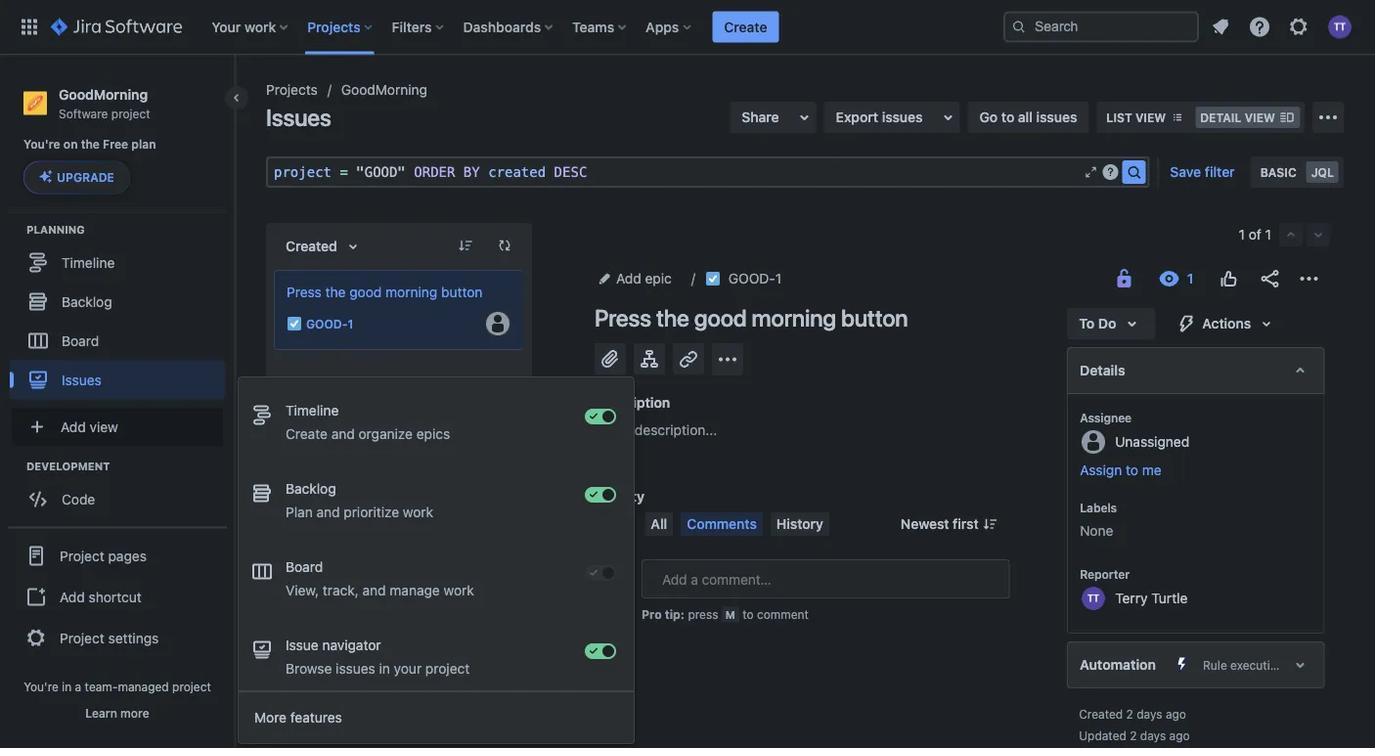Task type: vqa. For each thing, say whether or not it's contained in the screenshot.
the add a child issue
no



Task type: describe. For each thing, give the bounding box(es) containing it.
in inside issue navigator browse issues in your project
[[379, 661, 390, 677]]

epics
[[417, 426, 450, 442]]

prioritize
[[344, 504, 399, 520]]

search image
[[1012, 19, 1027, 35]]

your profile and settings image
[[1329, 15, 1352, 39]]

newest first button
[[889, 513, 1010, 536]]

project = "good" order by created desc
[[274, 164, 587, 180]]

more
[[254, 710, 287, 726]]

goodmorning for goodmorning
[[341, 82, 428, 98]]

project pages
[[60, 548, 147, 564]]

create inside button
[[724, 19, 767, 35]]

1 horizontal spatial good
[[694, 304, 747, 332]]

notifications image
[[1209, 15, 1233, 39]]

create button
[[713, 11, 779, 43]]

manage
[[390, 583, 440, 599]]

basic
[[1261, 165, 1297, 179]]

open export issues dropdown image
[[937, 106, 960, 129]]

you're in a team-managed project
[[24, 680, 211, 694]]

0 vertical spatial good
[[349, 284, 382, 300]]

Add a comment… field
[[642, 560, 1010, 599]]

and for backlog
[[316, 504, 340, 520]]

1 vertical spatial 2
[[1130, 729, 1137, 743]]

backlog for backlog
[[62, 293, 112, 310]]

issues link
[[10, 360, 225, 399]]

1 horizontal spatial press the good morning button
[[595, 304, 908, 332]]

created
[[488, 164, 546, 180]]

development image
[[3, 454, 26, 478]]

apps
[[646, 19, 679, 35]]

view for detail view
[[1245, 111, 1276, 124]]

0 horizontal spatial good-
[[306, 317, 348, 331]]

more features link
[[239, 699, 634, 738]]

actions image
[[1297, 267, 1321, 291]]

projects for the projects dropdown button
[[307, 19, 361, 35]]

syntax help image
[[1103, 164, 1119, 180]]

share
[[742, 109, 779, 125]]

1 right 1-
[[415, 648, 422, 664]]

details
[[1080, 362, 1125, 379]]

more features
[[254, 710, 342, 726]]

refresh image
[[497, 238, 513, 253]]

add for add shortcut
[[60, 589, 85, 605]]

add a child issue image
[[638, 347, 661, 371]]

to
[[1079, 316, 1094, 332]]

you're on the free plan
[[23, 138, 156, 151]]

press
[[688, 608, 719, 621]]

banner containing your work
[[0, 0, 1376, 55]]

issues for issue navigator browse issues in your project
[[336, 661, 375, 677]]

work inside your work popup button
[[245, 19, 276, 35]]

created button
[[274, 231, 376, 262]]

good-1 link
[[729, 267, 782, 291]]

JQL query field
[[268, 158, 1083, 186]]

menu bar containing all
[[641, 513, 833, 536]]

show:
[[595, 516, 633, 532]]

export issues
[[836, 109, 923, 125]]

board link
[[10, 321, 225, 360]]

your work
[[212, 19, 276, 35]]

automation element
[[1067, 642, 1325, 689]]

Search field
[[1004, 11, 1199, 43]]

projects link
[[266, 78, 318, 102]]

track,
[[323, 583, 359, 599]]

newest first image
[[983, 517, 999, 532]]

dashboards button
[[457, 11, 561, 43]]

view for list view
[[1136, 111, 1166, 124]]

goodmorning link
[[341, 78, 428, 102]]

labels pin to top. only you can see pinned fields. image
[[1121, 500, 1136, 516]]

comment
[[757, 608, 809, 621]]

save filter
[[1170, 164, 1235, 180]]

you're for you're on the free plan
[[23, 138, 60, 151]]

free
[[103, 138, 128, 151]]

all
[[651, 516, 667, 532]]

assignee
[[1080, 411, 1132, 425]]

1 vertical spatial button
[[841, 304, 908, 332]]

assign to me
[[1080, 462, 1161, 478]]

planning group
[[10, 221, 234, 405]]

you're for you're in a team-managed project
[[24, 680, 59, 694]]

add shortcut
[[60, 589, 142, 605]]

newest
[[901, 516, 949, 532]]

list view
[[1107, 111, 1166, 124]]

1 horizontal spatial of
[[1249, 226, 1262, 243]]

project for project pages
[[60, 548, 104, 564]]

goodmorning for goodmorning software project
[[59, 86, 148, 102]]

team-
[[85, 680, 118, 694]]

learn more
[[85, 706, 149, 720]]

timeline for timeline create and organize epics
[[286, 403, 339, 419]]

description
[[595, 395, 670, 411]]

settings image
[[1287, 15, 1311, 39]]

task image
[[287, 316, 302, 332]]

view for add view
[[90, 419, 118, 435]]

work inside board view, track, and manage work
[[444, 583, 474, 599]]

1 vertical spatial days
[[1140, 729, 1166, 743]]

profile image of terry turtle image
[[597, 564, 628, 595]]

search image
[[1122, 160, 1146, 184]]

0 horizontal spatial button
[[441, 284, 483, 300]]

add epic
[[616, 271, 672, 287]]

go
[[980, 109, 998, 125]]

navigator
[[322, 637, 381, 654]]

1 right navigator
[[389, 648, 395, 664]]

add for add view
[[61, 419, 86, 435]]

0 vertical spatial press the good morning button
[[287, 284, 483, 300]]

0 vertical spatial good-1
[[729, 271, 782, 287]]

save filter button
[[1159, 157, 1247, 188]]

to do
[[1079, 316, 1116, 332]]

pro
[[642, 608, 662, 621]]

vote options: no one has voted for this issue yet. image
[[1217, 267, 1241, 291]]

actions
[[1202, 316, 1251, 332]]

save
[[1170, 164, 1202, 180]]

editor image
[[1083, 164, 1099, 180]]

development
[[26, 460, 110, 472]]

project settings
[[60, 630, 159, 646]]

0 vertical spatial the
[[81, 138, 100, 151]]

projects for the projects link at the left of page
[[266, 82, 318, 98]]

learn more button
[[85, 705, 149, 721]]

features
[[290, 710, 342, 726]]

task image
[[705, 271, 721, 287]]

browse
[[286, 661, 332, 677]]

1 vertical spatial the
[[325, 284, 346, 300]]

your
[[394, 661, 422, 677]]

and for timeline
[[331, 426, 355, 442]]

add view
[[61, 419, 118, 435]]

share button
[[730, 102, 817, 133]]

rule executions
[[1203, 658, 1290, 672]]

created 2 days ago updated 2 days ago
[[1079, 707, 1190, 743]]

1 horizontal spatial a
[[624, 422, 631, 438]]

epic
[[645, 271, 672, 287]]

board for board view, track, and manage work
[[286, 559, 323, 575]]

filters
[[392, 19, 432, 35]]

comments
[[687, 516, 757, 532]]

assign
[[1080, 462, 1122, 478]]

timeline for timeline
[[62, 254, 115, 270]]

updated
[[1079, 729, 1126, 743]]

history button
[[771, 513, 830, 536]]



Task type: locate. For each thing, give the bounding box(es) containing it.
go to all issues
[[980, 109, 1077, 125]]

projects down your work popup button
[[266, 82, 318, 98]]

goodmorning inside goodmorning software project
[[59, 86, 148, 102]]

in left your
[[379, 661, 390, 677]]

import and bulk change issues image
[[1317, 106, 1340, 129]]

backlog
[[62, 293, 112, 310], [286, 481, 336, 497]]

1
[[1239, 226, 1245, 243], [1266, 226, 1272, 243], [776, 271, 782, 287], [348, 317, 354, 331], [389, 648, 395, 664], [415, 648, 422, 664]]

good- left copy link to issue icon
[[729, 271, 776, 287]]

1 horizontal spatial to
[[1002, 109, 1015, 125]]

the down 'epic'
[[656, 304, 690, 332]]

1 vertical spatial ago
[[1169, 729, 1190, 743]]

create
[[724, 19, 767, 35], [286, 426, 328, 442]]

add left shortcut
[[60, 589, 85, 605]]

2
[[1126, 707, 1133, 721], [1130, 729, 1137, 743]]

0 horizontal spatial board
[[62, 333, 99, 349]]

1 vertical spatial and
[[316, 504, 340, 520]]

on
[[63, 138, 78, 151]]

detail view
[[1201, 111, 1276, 124]]

"good"
[[356, 164, 406, 180]]

0 vertical spatial issues
[[266, 104, 331, 131]]

apps button
[[640, 11, 699, 43]]

backlog for backlog plan and prioritize work
[[286, 481, 336, 497]]

none
[[1080, 523, 1113, 539]]

plan
[[131, 138, 156, 151]]

and left the organize
[[331, 426, 355, 442]]

detail
[[1201, 111, 1242, 124]]

1 vertical spatial backlog
[[286, 481, 336, 497]]

export
[[836, 109, 879, 125]]

2 project from the top
[[60, 630, 104, 646]]

of right 1-
[[399, 648, 412, 664]]

good- right task icon
[[306, 317, 348, 331]]

0 vertical spatial press
[[287, 284, 322, 300]]

0 horizontal spatial work
[[245, 19, 276, 35]]

a down description
[[624, 422, 631, 438]]

and inside the backlog plan and prioritize work
[[316, 504, 340, 520]]

1 vertical spatial board
[[286, 559, 323, 575]]

2 you're from the top
[[24, 680, 59, 694]]

projects inside dropdown button
[[307, 19, 361, 35]]

press up task icon
[[287, 284, 322, 300]]

0 horizontal spatial press
[[287, 284, 322, 300]]

add up development
[[61, 419, 86, 435]]

actions button
[[1163, 308, 1290, 339]]

0 vertical spatial 2
[[1126, 707, 1133, 721]]

1 vertical spatial good-
[[306, 317, 348, 331]]

issues inside planning group
[[62, 372, 102, 388]]

good-
[[729, 271, 776, 287], [306, 317, 348, 331]]

and inside board view, track, and manage work
[[362, 583, 386, 599]]

add epic button
[[595, 267, 678, 291]]

0 horizontal spatial to
[[743, 608, 754, 621]]

by
[[464, 164, 480, 180]]

press the good morning button
[[287, 284, 483, 300], [595, 304, 908, 332]]

project inside issue navigator browse issues in your project
[[426, 661, 470, 677]]

1 vertical spatial created
[[1079, 707, 1123, 721]]

0 vertical spatial ago
[[1166, 707, 1186, 721]]

0 horizontal spatial good
[[349, 284, 382, 300]]

1 vertical spatial project
[[60, 630, 104, 646]]

project inside project settings link
[[60, 630, 104, 646]]

2 vertical spatial and
[[362, 583, 386, 599]]

0 vertical spatial projects
[[307, 19, 361, 35]]

timeline create and organize epics
[[286, 403, 450, 442]]

add left 'epic'
[[616, 271, 642, 287]]

goodmorning up software
[[59, 86, 148, 102]]

code link
[[10, 480, 225, 519]]

1 vertical spatial you're
[[24, 680, 59, 694]]

work right prioritize
[[403, 504, 433, 520]]

0 vertical spatial backlog
[[62, 293, 112, 310]]

list
[[1107, 111, 1133, 124]]

0 vertical spatial button
[[441, 284, 483, 300]]

project inside "jql query" field
[[274, 164, 332, 180]]

1 horizontal spatial good-1
[[729, 271, 782, 287]]

create right apps dropdown button
[[724, 19, 767, 35]]

activity
[[595, 489, 645, 505]]

planning image
[[3, 218, 26, 241]]

group containing project pages
[[8, 527, 227, 666]]

jira software image
[[51, 15, 182, 39], [51, 15, 182, 39]]

newest first
[[901, 516, 979, 532]]

=
[[340, 164, 348, 180]]

organize
[[359, 426, 413, 442]]

to inside button
[[1126, 462, 1138, 478]]

board view, track, and manage work
[[286, 559, 474, 599]]

work
[[245, 19, 276, 35], [403, 504, 433, 520], [444, 583, 474, 599]]

2 right updated at the right of the page
[[1130, 729, 1137, 743]]

1 vertical spatial of
[[399, 648, 412, 664]]

board for board
[[62, 333, 99, 349]]

0 horizontal spatial a
[[75, 680, 81, 694]]

0 vertical spatial in
[[379, 661, 390, 677]]

backlog plan and prioritize work
[[286, 481, 433, 520]]

in
[[379, 661, 390, 677], [62, 680, 72, 694]]

teams
[[572, 19, 615, 35]]

help image
[[1248, 15, 1272, 39]]

0 vertical spatial created
[[286, 238, 337, 254]]

unassigned
[[1115, 433, 1189, 450]]

0 vertical spatial days
[[1136, 707, 1162, 721]]

issues inside button
[[882, 109, 923, 125]]

issues up add view
[[62, 372, 102, 388]]

sort descending image
[[458, 238, 474, 253]]

1 horizontal spatial the
[[325, 284, 346, 300]]

a left team-
[[75, 680, 81, 694]]

good down order by image
[[349, 284, 382, 300]]

timeline inside timeline create and organize epics
[[286, 403, 339, 419]]

1 vertical spatial issues
[[62, 372, 102, 388]]

created for created
[[286, 238, 337, 254]]

1 horizontal spatial timeline
[[286, 403, 339, 419]]

0 vertical spatial good-
[[729, 271, 776, 287]]

backlog up plan
[[286, 481, 336, 497]]

to do button
[[1067, 308, 1155, 339]]

timeline inside timeline link
[[62, 254, 115, 270]]

add inside 'dropdown button'
[[61, 419, 86, 435]]

do
[[1098, 316, 1116, 332]]

project inside project pages link
[[60, 548, 104, 564]]

1 horizontal spatial issues
[[266, 104, 331, 131]]

timeline down planning on the left
[[62, 254, 115, 270]]

1 vertical spatial timeline
[[286, 403, 339, 419]]

0 horizontal spatial issues
[[336, 661, 375, 677]]

0 horizontal spatial good-1
[[306, 317, 354, 331]]

order by image
[[341, 235, 365, 258]]

add view button
[[12, 407, 223, 446]]

primary element
[[12, 0, 1004, 54]]

backlog down timeline link
[[62, 293, 112, 310]]

issues
[[266, 104, 331, 131], [62, 372, 102, 388]]

projects up the projects link at the left of page
[[307, 19, 361, 35]]

issues right all
[[1037, 109, 1077, 125]]

details element
[[1067, 347, 1325, 394]]

filters button
[[386, 11, 452, 43]]

created inside created 2 days ago updated 2 days ago
[[1079, 707, 1123, 721]]

create inside timeline create and organize epics
[[286, 426, 328, 442]]

project
[[60, 548, 104, 564], [60, 630, 104, 646]]

project down add shortcut on the bottom left of page
[[60, 630, 104, 646]]

share image
[[1258, 267, 1282, 291]]

issues down the projects link at the left of page
[[266, 104, 331, 131]]

0 horizontal spatial backlog
[[62, 293, 112, 310]]

of up share icon
[[1249, 226, 1262, 243]]

go to all issues link
[[968, 102, 1089, 133]]

project up plan
[[111, 106, 150, 120]]

you're left team-
[[24, 680, 59, 694]]

work right your
[[245, 19, 276, 35]]

1 horizontal spatial create
[[724, 19, 767, 35]]

rule
[[1203, 658, 1227, 672]]

and inside timeline create and organize epics
[[331, 426, 355, 442]]

timeline down task icon
[[286, 403, 339, 419]]

project
[[111, 106, 150, 120], [274, 164, 332, 180], [426, 661, 470, 677], [172, 680, 211, 694]]

export issues button
[[824, 102, 960, 133]]

2 horizontal spatial work
[[444, 583, 474, 599]]

1 vertical spatial a
[[75, 680, 81, 694]]

created left order by image
[[286, 238, 337, 254]]

project for project settings
[[60, 630, 104, 646]]

and
[[331, 426, 355, 442], [316, 504, 340, 520], [362, 583, 386, 599]]

terry turtle
[[1115, 590, 1188, 606]]

to for assign
[[1126, 462, 1138, 478]]

project pages link
[[8, 534, 227, 578]]

0 horizontal spatial in
[[62, 680, 72, 694]]

desc
[[554, 164, 587, 180]]

order
[[414, 164, 455, 180]]

pro tip: press m to comment
[[642, 608, 809, 621]]

1 horizontal spatial board
[[286, 559, 323, 575]]

1 vertical spatial projects
[[266, 82, 318, 98]]

1 vertical spatial good-1
[[306, 317, 354, 331]]

goodmorning down filters at the top left of the page
[[341, 82, 428, 98]]

view right detail
[[1245, 111, 1276, 124]]

add down description
[[595, 422, 620, 438]]

issues right the export
[[882, 109, 923, 125]]

good
[[349, 284, 382, 300], [694, 304, 747, 332]]

days right updated at the right of the page
[[1140, 729, 1166, 743]]

to for go
[[1002, 109, 1015, 125]]

you're left "on"
[[23, 138, 60, 151]]

issues down navigator
[[336, 661, 375, 677]]

created inside popup button
[[286, 238, 337, 254]]

0 vertical spatial and
[[331, 426, 355, 442]]

1-1 of 1
[[377, 648, 422, 664]]

1 project from the top
[[60, 548, 104, 564]]

and right plan
[[316, 504, 340, 520]]

filter
[[1205, 164, 1235, 180]]

2 horizontal spatial issues
[[1037, 109, 1077, 125]]

1 horizontal spatial backlog
[[286, 481, 336, 497]]

project right managed
[[172, 680, 211, 694]]

1 vertical spatial in
[[62, 680, 72, 694]]

to
[[1002, 109, 1015, 125], [1126, 462, 1138, 478], [743, 608, 754, 621]]

1 horizontal spatial good-
[[729, 271, 776, 287]]

project right your
[[426, 661, 470, 677]]

created for created 2 days ago updated 2 days ago
[[1079, 707, 1123, 721]]

all button
[[645, 513, 673, 536]]

add for add epic
[[616, 271, 642, 287]]

good-1 right task icon
[[306, 317, 354, 331]]

menu bar
[[641, 513, 833, 536]]

automation
[[1080, 657, 1156, 673]]

1-
[[377, 648, 389, 664]]

1 of 1
[[1239, 226, 1272, 243]]

2 vertical spatial work
[[444, 583, 474, 599]]

to left all
[[1002, 109, 1015, 125]]

view inside 'dropdown button'
[[90, 419, 118, 435]]

0 vertical spatial you're
[[23, 138, 60, 151]]

and right track,
[[362, 583, 386, 599]]

open share dialog image
[[793, 106, 817, 129]]

2 up updated at the right of the page
[[1126, 707, 1133, 721]]

add inside 'popup button'
[[616, 271, 642, 287]]

0 vertical spatial board
[[62, 333, 99, 349]]

created up updated at the right of the page
[[1079, 707, 1123, 721]]

0 horizontal spatial timeline
[[62, 254, 115, 270]]

0 vertical spatial work
[[245, 19, 276, 35]]

0 horizontal spatial press the good morning button
[[287, 284, 483, 300]]

1 horizontal spatial issues
[[882, 109, 923, 125]]

project left =
[[274, 164, 332, 180]]

view right list
[[1136, 111, 1166, 124]]

1 vertical spatial to
[[1126, 462, 1138, 478]]

assignee pin to top. only you can see pinned fields. image
[[1135, 410, 1151, 426]]

1 vertical spatial work
[[403, 504, 433, 520]]

press the good morning button down order by image
[[287, 284, 483, 300]]

add inside button
[[60, 589, 85, 605]]

1 horizontal spatial press
[[595, 304, 651, 332]]

board inside board view, track, and manage work
[[286, 559, 323, 575]]

1 vertical spatial morning
[[752, 304, 836, 332]]

goodmorning software project
[[59, 86, 150, 120]]

0 horizontal spatial create
[[286, 426, 328, 442]]

appswitcher icon image
[[18, 15, 41, 39]]

the down created popup button
[[325, 284, 346, 300]]

0 horizontal spatial goodmorning
[[59, 86, 148, 102]]

2 horizontal spatial view
[[1245, 111, 1276, 124]]

timeline
[[62, 254, 115, 270], [286, 403, 339, 419]]

0 vertical spatial to
[[1002, 109, 1015, 125]]

0 vertical spatial of
[[1249, 226, 1262, 243]]

add app image
[[716, 348, 740, 371]]

0 vertical spatial timeline
[[62, 254, 115, 270]]

press down add epic 'popup button'
[[595, 304, 651, 332]]

attach image
[[599, 347, 622, 371]]

board
[[62, 333, 99, 349], [286, 559, 323, 575]]

the right "on"
[[81, 138, 100, 151]]

project up add shortcut on the bottom left of page
[[60, 548, 104, 564]]

project inside goodmorning software project
[[111, 106, 150, 120]]

1 vertical spatial good
[[694, 304, 747, 332]]

0 vertical spatial project
[[60, 548, 104, 564]]

group
[[8, 527, 227, 666]]

development group
[[10, 458, 234, 525]]

1 horizontal spatial button
[[841, 304, 908, 332]]

you're
[[23, 138, 60, 151], [24, 680, 59, 694]]

description...
[[635, 422, 717, 438]]

1 horizontal spatial created
[[1079, 707, 1123, 721]]

good-1 right task image
[[729, 271, 782, 287]]

2 horizontal spatial the
[[656, 304, 690, 332]]

1 right task image
[[776, 271, 782, 287]]

add shortcut button
[[8, 578, 227, 617]]

1 up vote options: no one has voted for this issue yet. image
[[1239, 226, 1245, 243]]

projects button
[[302, 11, 380, 43]]

add a description...
[[595, 422, 717, 438]]

m
[[726, 609, 736, 621]]

1 up share icon
[[1266, 226, 1272, 243]]

1 vertical spatial press
[[595, 304, 651, 332]]

good down task image
[[694, 304, 747, 332]]

board down backlog link
[[62, 333, 99, 349]]

1 horizontal spatial in
[[379, 661, 390, 677]]

code
[[62, 491, 95, 507]]

view,
[[286, 583, 319, 599]]

board up view, in the left bottom of the page
[[286, 559, 323, 575]]

create up plan
[[286, 426, 328, 442]]

your work button
[[206, 11, 296, 43]]

1 horizontal spatial work
[[403, 504, 433, 520]]

board inside board link
[[62, 333, 99, 349]]

1 vertical spatial press the good morning button
[[595, 304, 908, 332]]

issues inside issue navigator browse issues in your project
[[336, 661, 375, 677]]

view down issues link
[[90, 419, 118, 435]]

1 horizontal spatial view
[[1136, 111, 1166, 124]]

comments button
[[681, 513, 763, 536]]

0 horizontal spatial morning
[[386, 284, 438, 300]]

to left me
[[1126, 462, 1138, 478]]

days
[[1136, 707, 1162, 721], [1140, 729, 1166, 743]]

0 horizontal spatial issues
[[62, 372, 102, 388]]

0 horizontal spatial view
[[90, 419, 118, 435]]

backlog inside the backlog plan and prioritize work
[[286, 481, 336, 497]]

banner
[[0, 0, 1376, 55]]

add for add a description...
[[595, 422, 620, 438]]

timeline link
[[10, 243, 225, 282]]

press the good morning button down the good-1 link
[[595, 304, 908, 332]]

to right m
[[743, 608, 754, 621]]

history
[[777, 516, 824, 532]]

good-1
[[729, 271, 782, 287], [306, 317, 354, 331]]

issues for go to all issues
[[1037, 109, 1077, 125]]

0 horizontal spatial the
[[81, 138, 100, 151]]

software
[[59, 106, 108, 120]]

1 vertical spatial create
[[286, 426, 328, 442]]

link issues, web pages, and more image
[[677, 347, 700, 371]]

in left team-
[[62, 680, 72, 694]]

work right manage
[[444, 583, 474, 599]]

days down automation
[[1136, 707, 1162, 721]]

backlog inside planning group
[[62, 293, 112, 310]]

2 vertical spatial to
[[743, 608, 754, 621]]

2 vertical spatial the
[[656, 304, 690, 332]]

copy link to issue image
[[778, 270, 794, 286]]

0 horizontal spatial of
[[399, 648, 412, 664]]

0 vertical spatial create
[[724, 19, 767, 35]]

1 you're from the top
[[23, 138, 60, 151]]

0 vertical spatial a
[[624, 422, 631, 438]]

upgrade button
[[24, 162, 129, 193]]

0 vertical spatial morning
[[386, 284, 438, 300]]

1 right task icon
[[348, 317, 354, 331]]

work inside the backlog plan and prioritize work
[[403, 504, 433, 520]]



